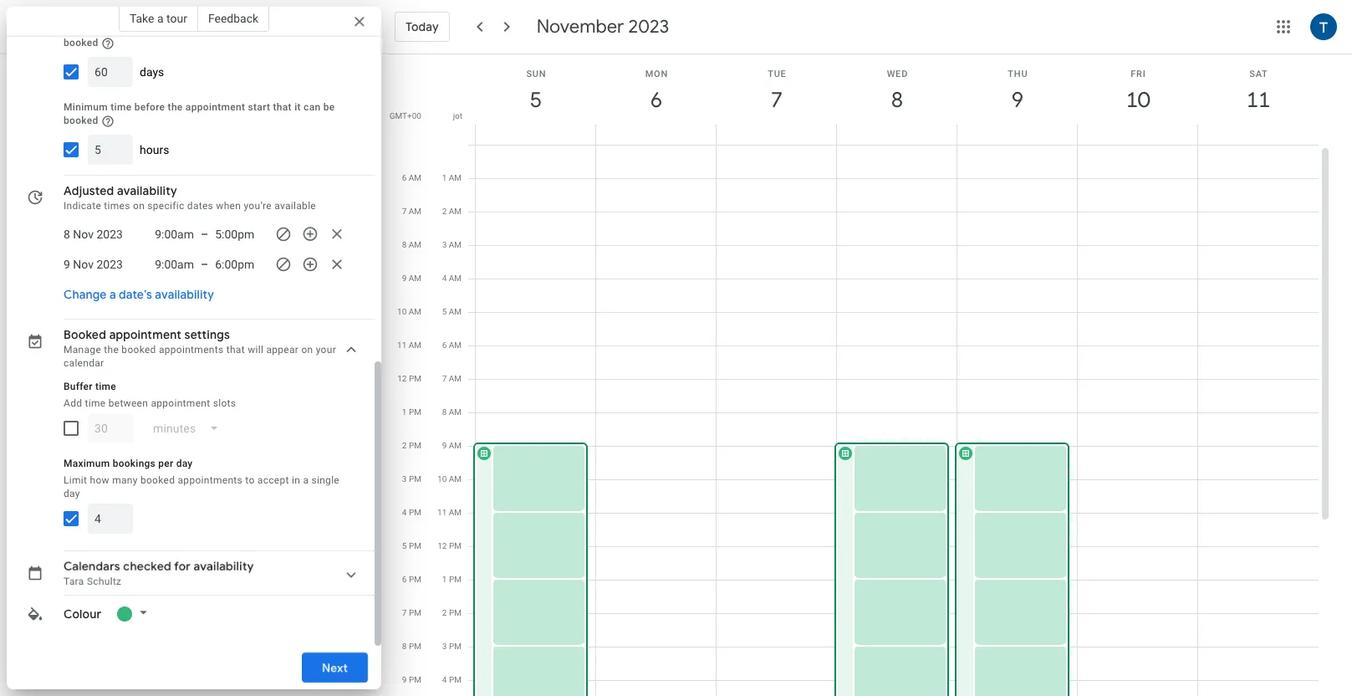 Task type: vqa. For each thing, say whether or not it's contained in the screenshot.
11 element
no



Task type: describe. For each thing, give the bounding box(es) containing it.
thu 9
[[1008, 69, 1029, 114]]

10 column header
[[1078, 54, 1199, 145]]

End time text field
[[215, 254, 262, 274]]

0 vertical spatial 3
[[442, 240, 447, 249]]

tue
[[768, 69, 787, 79]]

time for minimum
[[111, 101, 132, 113]]

0 vertical spatial 8 am
[[402, 240, 422, 249]]

adjusted
[[64, 183, 114, 198]]

1 vertical spatial 9 am
[[442, 441, 462, 450]]

1 horizontal spatial 1 pm
[[442, 575, 462, 584]]

calendars
[[64, 559, 120, 574]]

time for maximum
[[113, 23, 134, 35]]

change a date's availability button
[[57, 279, 221, 309]]

to
[[245, 474, 255, 486]]

0 horizontal spatial 3 pm
[[402, 474, 422, 484]]

5 pm
[[402, 541, 422, 550]]

bookings
[[113, 457, 156, 469]]

0 vertical spatial 4
[[442, 274, 447, 283]]

0 vertical spatial 7 am
[[402, 207, 422, 216]]

0 vertical spatial 12
[[398, 374, 407, 383]]

sun 5
[[527, 69, 547, 114]]

7 cell from the left
[[1199, 145, 1319, 696]]

1 vertical spatial 1
[[402, 407, 407, 417]]

take a tour
[[130, 12, 187, 25]]

mon
[[646, 69, 669, 79]]

3 am
[[442, 240, 462, 249]]

booked inside maximum bookings per day limit how many booked appointments to accept in a single day
[[140, 474, 175, 486]]

1 vertical spatial 3 pm
[[442, 642, 462, 651]]

on inside adjusted availability indicate times on specific dates when you're available
[[133, 200, 145, 211]]

3 cell from the left
[[717, 145, 837, 696]]

time for buffer
[[95, 380, 116, 392]]

appointment inside minimum time before the appointment start that it can be booked
[[186, 101, 245, 113]]

that inside booked appointment settings manage the booked appointments that will appear on your calendar
[[226, 344, 245, 355]]

6 inside 'mon 6'
[[650, 86, 662, 114]]

1 vertical spatial 7 am
[[442, 374, 462, 383]]

adjusted availability indicate times on specific dates when you're available
[[64, 183, 316, 211]]

2 vertical spatial 4
[[442, 675, 447, 684]]

next button
[[302, 648, 368, 688]]

0 horizontal spatial 10 am
[[397, 307, 422, 316]]

available
[[275, 200, 316, 211]]

appear
[[266, 344, 299, 355]]

specific
[[148, 200, 185, 211]]

0 vertical spatial 1 pm
[[402, 407, 422, 417]]

you're
[[244, 200, 272, 211]]

11 column header
[[1198, 54, 1319, 145]]

Maximum days in advance that an appointment can be booked number field
[[95, 57, 126, 87]]

9 pm
[[402, 675, 422, 684]]

2 vertical spatial 11
[[438, 508, 447, 517]]

0 vertical spatial 11 am
[[397, 340, 422, 350]]

tour
[[166, 12, 187, 25]]

buffer time add time between appointment slots
[[64, 380, 236, 409]]

7 left '2 am'
[[402, 207, 407, 216]]

6 cell from the left
[[1078, 145, 1199, 696]]

limit
[[64, 474, 87, 486]]

booked appointment settings manage the booked appointments that will appear on your calendar
[[64, 327, 336, 369]]

maximum bookings per day limit how many booked appointments to accept in a single day
[[64, 457, 340, 499]]

8 inside wed 8
[[891, 86, 903, 114]]

appointment inside 'maximum time in advance that an appointment can be booked'
[[226, 23, 286, 35]]

a for take
[[157, 12, 164, 25]]

dates
[[187, 200, 213, 211]]

1 vertical spatial 2
[[402, 441, 407, 450]]

will
[[248, 344, 264, 355]]

2023
[[629, 15, 670, 38]]

minimum time before the appointment start that it can be booked
[[64, 101, 335, 126]]

per
[[158, 457, 174, 469]]

thursday, 9 november element
[[999, 81, 1037, 120]]

sun
[[527, 69, 547, 79]]

many
[[112, 474, 138, 486]]

grid containing 5
[[388, 54, 1333, 696]]

maximum time in advance that an appointment can be booked
[[64, 23, 320, 49]]

start
[[248, 101, 270, 113]]

mon 6
[[646, 69, 669, 114]]

feedback
[[208, 12, 259, 25]]

End time text field
[[215, 224, 262, 244]]

1 horizontal spatial 4 pm
[[442, 675, 462, 684]]

– for end time text field
[[201, 257, 208, 271]]

availability for for
[[194, 559, 254, 574]]

minimum
[[64, 101, 108, 113]]

colour
[[64, 606, 102, 621]]

Minimum amount of hours before the start of the appointment that it can be booked number field
[[95, 134, 126, 165]]

today
[[406, 19, 439, 34]]

tara
[[64, 575, 84, 587]]

2 vertical spatial 1
[[442, 575, 447, 584]]

accept
[[258, 474, 289, 486]]

checked
[[123, 559, 172, 574]]

1 vertical spatial 3
[[402, 474, 407, 484]]

maximum for maximum time in advance that an appointment can be booked
[[64, 23, 110, 35]]

wed 8
[[887, 69, 909, 114]]

thu
[[1008, 69, 1029, 79]]

date's
[[119, 287, 152, 302]]

0 horizontal spatial 10
[[397, 307, 407, 316]]

indicate
[[64, 200, 101, 211]]

0 vertical spatial 12 pm
[[398, 374, 422, 383]]

settings
[[184, 327, 230, 342]]

1 vertical spatial day
[[64, 487, 80, 499]]

hours
[[140, 143, 169, 156]]

5 cell from the left
[[955, 145, 1078, 696]]

jot
[[453, 111, 463, 120]]

booked inside booked appointment settings manage the booked appointments that will appear on your calendar
[[122, 344, 156, 355]]

2 am
[[442, 207, 462, 216]]

booked inside minimum time before the appointment start that it can be booked
[[64, 114, 98, 126]]

today button
[[395, 7, 450, 47]]

buffer
[[64, 380, 93, 392]]

sat
[[1250, 69, 1269, 79]]

date text field for start time text box
[[64, 254, 123, 274]]

appointment inside buffer time add time between appointment slots
[[151, 397, 210, 409]]

the inside booked appointment settings manage the booked appointments that will appear on your calendar
[[104, 344, 119, 355]]

availability for date's
[[155, 287, 214, 302]]

– for end time text box
[[201, 227, 208, 241]]

0 vertical spatial 2
[[442, 207, 447, 216]]

slots
[[213, 397, 236, 409]]

when
[[216, 200, 241, 211]]

1 vertical spatial 8 am
[[442, 407, 462, 417]]

0 vertical spatial 1
[[442, 173, 447, 182]]

tue 7
[[768, 69, 787, 114]]

5 inside sun 5
[[529, 86, 541, 114]]

change
[[64, 287, 107, 302]]

manage
[[64, 344, 101, 355]]

1 vertical spatial 12 pm
[[438, 541, 462, 550]]

how
[[90, 474, 109, 486]]

7 pm
[[402, 608, 422, 617]]

that inside minimum time before the appointment start that it can be booked
[[273, 101, 292, 113]]

1 vertical spatial 11 am
[[438, 508, 462, 517]]

november
[[537, 15, 624, 38]]

9 column header
[[957, 54, 1078, 145]]

a inside maximum bookings per day limit how many booked appointments to accept in a single day
[[303, 474, 309, 486]]

availability inside adjusted availability indicate times on specific dates when you're available
[[117, 183, 177, 198]]



Task type: locate. For each thing, give the bounding box(es) containing it.
10
[[1126, 86, 1149, 114], [397, 307, 407, 316], [438, 474, 447, 484]]

booked down per
[[140, 474, 175, 486]]

0 horizontal spatial 12
[[398, 374, 407, 383]]

2 vertical spatial that
[[226, 344, 245, 355]]

– down 'dates'
[[201, 227, 208, 241]]

0 vertical spatial be
[[308, 23, 320, 35]]

single
[[312, 474, 340, 486]]

1 vertical spatial 2 pm
[[442, 608, 462, 617]]

a left "date's"
[[110, 287, 116, 302]]

appointment left start
[[186, 101, 245, 113]]

that inside 'maximum time in advance that an appointment can be booked'
[[190, 23, 209, 35]]

7 am down the 5 am
[[442, 374, 462, 383]]

booked down minimum
[[64, 114, 98, 126]]

for
[[174, 559, 191, 574]]

appointments left "to"
[[178, 474, 243, 486]]

days
[[140, 65, 164, 78]]

friday, 10 november element
[[1119, 81, 1158, 120]]

time left advance
[[113, 23, 134, 35]]

on
[[133, 200, 145, 211], [302, 344, 313, 355]]

add
[[64, 397, 82, 409]]

appointments inside booked appointment settings manage the booked appointments that will appear on your calendar
[[159, 344, 224, 355]]

1 horizontal spatial 12 pm
[[438, 541, 462, 550]]

0 vertical spatial 2 pm
[[402, 441, 422, 450]]

1 pm
[[402, 407, 422, 417], [442, 575, 462, 584]]

in inside 'maximum time in advance that an appointment can be booked'
[[137, 23, 145, 35]]

that
[[190, 23, 209, 35], [273, 101, 292, 113], [226, 344, 245, 355]]

1 vertical spatial 6 am
[[442, 340, 462, 350]]

0 vertical spatial 10 am
[[397, 307, 422, 316]]

row
[[468, 145, 1319, 696]]

times
[[104, 200, 130, 211]]

date text field down indicate
[[64, 224, 123, 244]]

7 down tue
[[770, 86, 782, 114]]

take a tour button
[[119, 5, 198, 32]]

2 vertical spatial 10
[[438, 474, 447, 484]]

5 column header
[[475, 54, 597, 145]]

0 horizontal spatial a
[[110, 287, 116, 302]]

maximum inside 'maximum time in advance that an appointment can be booked'
[[64, 23, 110, 35]]

4 pm
[[402, 508, 422, 517], [442, 675, 462, 684]]

time inside minimum time before the appointment start that it can be booked
[[111, 101, 132, 113]]

1 – from the top
[[201, 227, 208, 241]]

2 vertical spatial 2
[[442, 608, 447, 617]]

1 horizontal spatial that
[[226, 344, 245, 355]]

6 am left 1 am
[[402, 173, 422, 182]]

1 horizontal spatial day
[[176, 457, 193, 469]]

1 vertical spatial in
[[292, 474, 300, 486]]

1 horizontal spatial 6 am
[[442, 340, 462, 350]]

0 vertical spatial the
[[168, 101, 183, 113]]

1 vertical spatial 10
[[397, 307, 407, 316]]

before
[[134, 101, 165, 113]]

2 vertical spatial 3
[[442, 642, 447, 651]]

2 horizontal spatial 11
[[1246, 86, 1270, 114]]

1 vertical spatial can
[[304, 101, 321, 113]]

4 cell from the left
[[835, 145, 958, 696]]

4 right 9 pm at the bottom
[[442, 675, 447, 684]]

8
[[891, 86, 903, 114], [402, 240, 407, 249], [442, 407, 447, 417], [402, 642, 407, 651]]

your
[[316, 344, 336, 355]]

can right it
[[304, 101, 321, 113]]

–
[[201, 227, 208, 241], [201, 257, 208, 271]]

on right times
[[133, 200, 145, 211]]

appointment down change a date's availability button
[[109, 327, 182, 342]]

availability inside button
[[155, 287, 214, 302]]

take
[[130, 12, 154, 25]]

2 horizontal spatial 10
[[1126, 86, 1149, 114]]

that left an
[[190, 23, 209, 35]]

2 – from the top
[[201, 257, 208, 271]]

2 horizontal spatial 5
[[529, 86, 541, 114]]

0 vertical spatial 11
[[1246, 86, 1270, 114]]

1 horizontal spatial 5
[[442, 307, 447, 316]]

3 right 8 pm
[[442, 642, 447, 651]]

between
[[109, 397, 148, 409]]

1 horizontal spatial 2 pm
[[442, 608, 462, 617]]

booked
[[64, 37, 98, 49], [64, 114, 98, 126], [122, 344, 156, 355], [140, 474, 175, 486]]

maximum up the limit
[[64, 457, 110, 469]]

0 vertical spatial can
[[288, 23, 306, 35]]

appointment inside booked appointment settings manage the booked appointments that will appear on your calendar
[[109, 327, 182, 342]]

1 vertical spatial be
[[324, 101, 335, 113]]

appointments
[[159, 344, 224, 355], [178, 474, 243, 486]]

1 horizontal spatial 12
[[438, 541, 447, 550]]

1 horizontal spatial 9 am
[[442, 441, 462, 450]]

0 vertical spatial day
[[176, 457, 193, 469]]

1 horizontal spatial on
[[302, 344, 313, 355]]

1 horizontal spatial 10 am
[[438, 474, 462, 484]]

the inside minimum time before the appointment start that it can be booked
[[168, 101, 183, 113]]

4 am
[[442, 274, 462, 283]]

that left will
[[226, 344, 245, 355]]

can right feedback button
[[288, 23, 306, 35]]

11 inside 'column header'
[[1246, 86, 1270, 114]]

date text field up the change
[[64, 254, 123, 274]]

november 2023
[[537, 15, 670, 38]]

gmt+00
[[390, 111, 422, 120]]

11 am
[[397, 340, 422, 350], [438, 508, 462, 517]]

0 horizontal spatial 9 am
[[402, 274, 422, 283]]

a
[[157, 12, 164, 25], [110, 287, 116, 302], [303, 474, 309, 486]]

1 date text field from the top
[[64, 224, 123, 244]]

6 pm
[[402, 575, 422, 584]]

in inside maximum bookings per day limit how many booked appointments to accept in a single day
[[292, 474, 300, 486]]

0 horizontal spatial 8 am
[[402, 240, 422, 249]]

1 am
[[442, 173, 462, 182]]

0 vertical spatial date text field
[[64, 224, 123, 244]]

7 am
[[402, 207, 422, 216], [442, 374, 462, 383]]

maximum for maximum bookings per day limit how many booked appointments to accept in a single day
[[64, 457, 110, 469]]

7 up 8 pm
[[402, 608, 407, 617]]

1 vertical spatial 4 pm
[[442, 675, 462, 684]]

6 left 1 am
[[402, 173, 407, 182]]

Start time text field
[[147, 224, 194, 244]]

booked
[[64, 327, 106, 342]]

0 horizontal spatial 6 am
[[402, 173, 422, 182]]

1 horizontal spatial a
[[157, 12, 164, 25]]

pm
[[409, 374, 422, 383], [409, 407, 422, 417], [409, 441, 422, 450], [409, 474, 422, 484], [409, 508, 422, 517], [409, 541, 422, 550], [449, 541, 462, 550], [409, 575, 422, 584], [449, 575, 462, 584], [409, 608, 422, 617], [449, 608, 462, 617], [409, 642, 422, 651], [449, 642, 462, 651], [409, 675, 422, 684], [449, 675, 462, 684]]

be inside 'maximum time in advance that an appointment can be booked'
[[308, 23, 320, 35]]

5 for pm
[[402, 541, 407, 550]]

4 up "5 pm"
[[402, 508, 407, 517]]

7 down the 5 am
[[442, 374, 447, 383]]

it
[[295, 101, 301, 113]]

0 vertical spatial a
[[157, 12, 164, 25]]

4 pm up "5 pm"
[[402, 508, 422, 517]]

1 vertical spatial availability
[[155, 287, 214, 302]]

availability inside calendars checked for availability tara schultz
[[194, 559, 254, 574]]

a left single
[[303, 474, 309, 486]]

a inside change a date's availability button
[[110, 287, 116, 302]]

an
[[212, 23, 223, 35]]

day right per
[[176, 457, 193, 469]]

Buffer time number field
[[95, 413, 126, 443]]

be
[[308, 23, 320, 35], [324, 101, 335, 113]]

booked up maximum days in advance that an appointment can be booked number field
[[64, 37, 98, 49]]

that left it
[[273, 101, 292, 113]]

0 horizontal spatial be
[[308, 23, 320, 35]]

the right manage
[[104, 344, 119, 355]]

0 horizontal spatial 4 pm
[[402, 508, 422, 517]]

– right start time text box
[[201, 257, 208, 271]]

be inside minimum time before the appointment start that it can be booked
[[324, 101, 335, 113]]

wednesday, 8 november element
[[878, 81, 917, 120]]

be right feedback button
[[308, 23, 320, 35]]

0 horizontal spatial that
[[190, 23, 209, 35]]

appointments down settings
[[159, 344, 224, 355]]

10 inside 10 column header
[[1126, 86, 1149, 114]]

1 horizontal spatial 8 am
[[442, 407, 462, 417]]

9 inside the thu 9
[[1011, 86, 1023, 114]]

booked up buffer time add time between appointment slots
[[122, 344, 156, 355]]

3 up "5 pm"
[[402, 474, 407, 484]]

0 horizontal spatial 1 pm
[[402, 407, 422, 417]]

1 maximum from the top
[[64, 23, 110, 35]]

5 am
[[442, 307, 462, 316]]

0 horizontal spatial 12 pm
[[398, 374, 422, 383]]

time left before
[[111, 101, 132, 113]]

7 inside tue 7
[[770, 86, 782, 114]]

6 down the 5 am
[[442, 340, 447, 350]]

time right buffer
[[95, 380, 116, 392]]

5
[[529, 86, 541, 114], [442, 307, 447, 316], [402, 541, 407, 550]]

grid
[[388, 54, 1333, 696]]

0 vertical spatial appointments
[[159, 344, 224, 355]]

6 up 7 pm
[[402, 575, 407, 584]]

saturday, 11 november element
[[1240, 81, 1278, 120]]

1 vertical spatial the
[[104, 344, 119, 355]]

appointments inside maximum bookings per day limit how many booked appointments to accept in a single day
[[178, 474, 243, 486]]

fri
[[1131, 69, 1147, 79]]

a inside take a tour button
[[157, 12, 164, 25]]

6 down 'mon'
[[650, 86, 662, 114]]

availability up specific
[[117, 183, 177, 198]]

day down the limit
[[64, 487, 80, 499]]

cell
[[474, 145, 597, 696], [597, 145, 717, 696], [717, 145, 837, 696], [835, 145, 958, 696], [955, 145, 1078, 696], [1078, 145, 1199, 696], [1199, 145, 1319, 696]]

6 column header
[[596, 54, 717, 145]]

1 vertical spatial –
[[201, 257, 208, 271]]

2
[[442, 207, 447, 216], [402, 441, 407, 450], [442, 608, 447, 617]]

schultz
[[87, 575, 122, 587]]

1 cell from the left
[[474, 145, 597, 696]]

1 horizontal spatial 7 am
[[442, 374, 462, 383]]

1 vertical spatial 4
[[402, 508, 407, 517]]

1
[[442, 173, 447, 182], [402, 407, 407, 417], [442, 575, 447, 584]]

in right "accept"
[[292, 474, 300, 486]]

0 vertical spatial in
[[137, 23, 145, 35]]

1 horizontal spatial 11 am
[[438, 508, 462, 517]]

0 vertical spatial maximum
[[64, 23, 110, 35]]

a for change
[[110, 287, 116, 302]]

0 horizontal spatial 11
[[397, 340, 407, 350]]

availability right "for"
[[194, 559, 254, 574]]

0 vertical spatial 3 pm
[[402, 474, 422, 484]]

7 am left '2 am'
[[402, 207, 422, 216]]

1 vertical spatial on
[[302, 344, 313, 355]]

calendar
[[64, 357, 104, 369]]

6 am down the 5 am
[[442, 340, 462, 350]]

0 vertical spatial 6 am
[[402, 173, 422, 182]]

monday, 6 november element
[[637, 81, 676, 120]]

9 am
[[402, 274, 422, 283], [442, 441, 462, 450]]

4 down 3 am
[[442, 274, 447, 283]]

appointment right an
[[226, 23, 286, 35]]

0 horizontal spatial 11 am
[[397, 340, 422, 350]]

2 maximum from the top
[[64, 457, 110, 469]]

the
[[168, 101, 183, 113], [104, 344, 119, 355]]

Date text field
[[64, 224, 123, 244], [64, 254, 123, 274]]

0 vertical spatial on
[[133, 200, 145, 211]]

5 for am
[[442, 307, 447, 316]]

time inside 'maximum time in advance that an appointment can be booked'
[[113, 23, 134, 35]]

0 horizontal spatial 2 pm
[[402, 441, 422, 450]]

maximum inside maximum bookings per day limit how many booked appointments to accept in a single day
[[64, 457, 110, 469]]

Start time text field
[[147, 254, 194, 274]]

6
[[650, 86, 662, 114], [402, 173, 407, 182], [442, 340, 447, 350], [402, 575, 407, 584]]

feedback button
[[198, 5, 269, 32]]

booked inside 'maximum time in advance that an appointment can be booked'
[[64, 37, 98, 49]]

1 horizontal spatial 10
[[438, 474, 447, 484]]

advance
[[148, 23, 188, 35]]

date text field for start time text field
[[64, 224, 123, 244]]

0 horizontal spatial 5
[[402, 541, 407, 550]]

1 horizontal spatial be
[[324, 101, 335, 113]]

2 pm
[[402, 441, 422, 450], [442, 608, 462, 617]]

on inside booked appointment settings manage the booked appointments that will appear on your calendar
[[302, 344, 313, 355]]

3 up 4 am
[[442, 240, 447, 249]]

appointment left slots
[[151, 397, 210, 409]]

calendars checked for availability tara schultz
[[64, 559, 254, 587]]

1 vertical spatial 11
[[397, 340, 407, 350]]

a left tour
[[157, 12, 164, 25]]

tuesday, 7 november element
[[758, 81, 796, 120]]

1 horizontal spatial 3 pm
[[442, 642, 462, 651]]

wed
[[887, 69, 909, 79]]

1 vertical spatial a
[[110, 287, 116, 302]]

change a date's availability
[[64, 287, 214, 302]]

11
[[1246, 86, 1270, 114], [397, 340, 407, 350], [438, 508, 447, 517]]

9
[[1011, 86, 1023, 114], [402, 274, 407, 283], [442, 441, 447, 450], [402, 675, 407, 684]]

availability
[[117, 183, 177, 198], [155, 287, 214, 302], [194, 559, 254, 574]]

0 horizontal spatial in
[[137, 23, 145, 35]]

0 horizontal spatial the
[[104, 344, 119, 355]]

12
[[398, 374, 407, 383], [438, 541, 447, 550]]

2 horizontal spatial that
[[273, 101, 292, 113]]

1 vertical spatial 5
[[442, 307, 447, 316]]

fri 10
[[1126, 69, 1149, 114]]

sunday, 5 november element
[[517, 81, 556, 120]]

8 column header
[[837, 54, 958, 145]]

be right it
[[324, 101, 335, 113]]

sat 11
[[1246, 69, 1270, 114]]

1 vertical spatial that
[[273, 101, 292, 113]]

1 vertical spatial maximum
[[64, 457, 110, 469]]

time right add
[[85, 397, 106, 409]]

in
[[137, 23, 145, 35], [292, 474, 300, 486]]

8 pm
[[402, 642, 422, 651]]

availability down start time text box
[[155, 287, 214, 302]]

2 cell from the left
[[597, 145, 717, 696]]

on left your
[[302, 344, 313, 355]]

5 down 4 am
[[442, 307, 447, 316]]

0 vertical spatial that
[[190, 23, 209, 35]]

3 pm up "5 pm"
[[402, 474, 422, 484]]

4
[[442, 274, 447, 283], [402, 508, 407, 517], [442, 675, 447, 684]]

4 pm right 9 pm at the bottom
[[442, 675, 462, 684]]

1 vertical spatial 1 pm
[[442, 575, 462, 584]]

Maximum bookings per day number field
[[95, 503, 126, 533]]

day
[[176, 457, 193, 469], [64, 487, 80, 499]]

2 date text field from the top
[[64, 254, 123, 274]]

1 vertical spatial 12
[[438, 541, 447, 550]]

8 am
[[402, 240, 422, 249], [442, 407, 462, 417]]

0 horizontal spatial on
[[133, 200, 145, 211]]

7 column header
[[716, 54, 837, 145]]

can inside 'maximum time in advance that an appointment can be booked'
[[288, 23, 306, 35]]

0 horizontal spatial 7 am
[[402, 207, 422, 216]]

0 vertical spatial 5
[[529, 86, 541, 114]]

in left advance
[[137, 23, 145, 35]]

can inside minimum time before the appointment start that it can be booked
[[304, 101, 321, 113]]

3
[[442, 240, 447, 249], [402, 474, 407, 484], [442, 642, 447, 651]]

maximum up maximum days in advance that an appointment can be booked number field
[[64, 23, 110, 35]]

can
[[288, 23, 306, 35], [304, 101, 321, 113]]

5 up 6 pm
[[402, 541, 407, 550]]

next
[[322, 660, 348, 675]]

5 down sun on the top left of the page
[[529, 86, 541, 114]]

the right before
[[168, 101, 183, 113]]

3 pm right 8 pm
[[442, 642, 462, 651]]

0 vertical spatial 9 am
[[402, 274, 422, 283]]

1 vertical spatial appointments
[[178, 474, 243, 486]]



